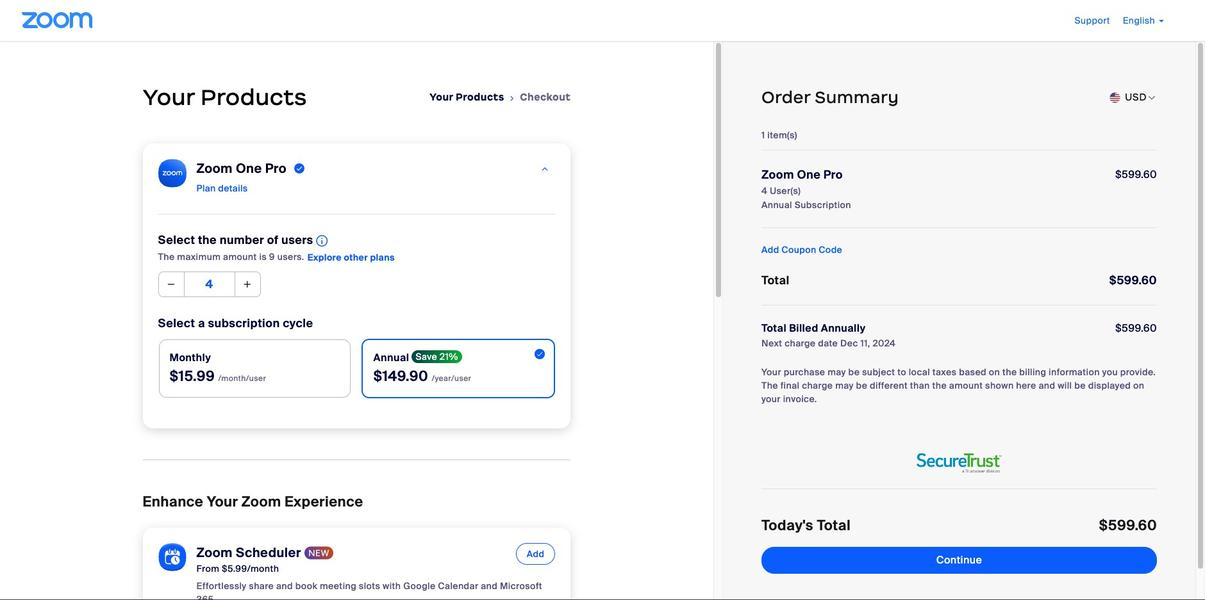 Task type: describe. For each thing, give the bounding box(es) containing it.
number
[[220, 233, 264, 248]]

enhance your zoom experience
[[143, 493, 363, 512]]

here
[[1017, 380, 1037, 392]]

zoom one image
[[158, 159, 186, 188]]

usd
[[1125, 91, 1147, 103]]

from
[[197, 564, 220, 576]]

based
[[959, 367, 987, 378]]

zoom one pro plan image
[[541, 160, 550, 178]]

plans
[[370, 252, 395, 264]]

zoom scheduler icon image
[[158, 544, 186, 572]]

zoom one pro select the number of users 4 increase image
[[242, 276, 253, 294]]

english link
[[1123, 15, 1165, 26]]

next charge date dec 11, 2024
[[762, 338, 896, 349]]

annual save 21% $149.90 /year/user
[[374, 352, 472, 386]]

maximum
[[177, 251, 221, 263]]

select for maximum
[[158, 233, 195, 248]]

annual inside '4 user(s) annual subscription'
[[762, 199, 793, 211]]

the inside the maximum amount is 9 users. explore other plans
[[158, 251, 175, 263]]

explore other plans button
[[308, 252, 395, 264]]

cycle
[[283, 316, 313, 332]]

pro for select the number of users
[[265, 160, 287, 177]]

add coupon code button
[[762, 244, 843, 257]]

be down information on the bottom right of the page
[[1075, 380, 1086, 392]]

usd button
[[1125, 88, 1147, 107]]

11,
[[861, 338, 871, 349]]

4
[[762, 185, 768, 197]]

add
[[762, 244, 780, 256]]

english
[[1123, 15, 1156, 26]]

zoom one pro select the number of users 4 decrease image
[[166, 276, 177, 294]]

1
[[762, 130, 765, 141]]

2 horizontal spatial the
[[1003, 367, 1017, 378]]

select for $15.99
[[158, 316, 195, 332]]

checkout
[[520, 91, 571, 103]]

0 vertical spatial charge
[[785, 338, 816, 349]]

meeting
[[320, 581, 357, 593]]

slots
[[359, 581, 380, 593]]

summary
[[815, 87, 899, 108]]

code
[[819, 244, 843, 256]]

1 horizontal spatial and
[[481, 581, 498, 593]]

zoom up scheduler
[[242, 493, 281, 512]]

you
[[1103, 367, 1118, 378]]

google
[[404, 581, 436, 593]]

amount inside your purchase may be subject to local taxes based on the billing information you provide. the final charge may be different than the amount shown here and will be displayed on your invoice.
[[950, 380, 983, 392]]

$15.99
[[170, 368, 215, 386]]

show options image
[[1147, 93, 1158, 103]]

explore
[[308, 252, 342, 264]]

your products link
[[430, 91, 505, 103]]

be left the subject
[[849, 367, 860, 378]]

local
[[909, 367, 931, 378]]

from $5.99/month
[[197, 564, 279, 576]]

save
[[416, 352, 437, 363]]

today's
[[762, 517, 814, 535]]

1 horizontal spatial the
[[933, 380, 947, 392]]

365
[[197, 595, 214, 601]]

total billed annually
[[762, 322, 866, 335]]

share
[[249, 581, 274, 593]]

support
[[1075, 15, 1111, 26]]

zoom one pro Select the number of users text field
[[158, 272, 261, 298]]

subscription inside '4 user(s) annual subscription'
[[795, 199, 852, 211]]

microsoft
[[500, 581, 543, 593]]

0 horizontal spatial products
[[201, 83, 307, 112]]

is
[[259, 251, 267, 263]]

your products inside breadcrumb navigation
[[430, 91, 505, 103]]

/year/user
[[432, 374, 472, 384]]

secure trust image
[[908, 445, 1011, 482]]

annually
[[821, 322, 866, 335]]

shown
[[986, 380, 1014, 392]]

monthly $15.99 /month/user
[[170, 352, 266, 386]]

zoom logo image
[[22, 12, 92, 28]]

than
[[910, 380, 930, 392]]

new image
[[304, 547, 333, 561]]

1 vertical spatial on
[[1134, 380, 1145, 392]]

plan details
[[197, 183, 248, 194]]

0 horizontal spatial your products
[[143, 83, 307, 112]]

monthly
[[170, 352, 211, 365]]

total
[[817, 517, 851, 535]]

the inside application
[[198, 233, 217, 248]]

different
[[870, 380, 908, 392]]

order
[[762, 87, 811, 108]]

today's total
[[762, 517, 851, 535]]



Task type: vqa. For each thing, say whether or not it's contained in the screenshot.
Plan details
yes



Task type: locate. For each thing, give the bounding box(es) containing it.
pro up '4 user(s) annual subscription'
[[824, 167, 843, 183]]

be down the subject
[[856, 380, 868, 392]]

1 total from the top
[[762, 273, 790, 289]]

charge
[[785, 338, 816, 349], [802, 380, 833, 392]]

will
[[1058, 380, 1073, 392]]

your purchase may be subject to local taxes based on the billing information you provide. the final charge may be different than the amount shown here and will be displayed on your invoice.
[[762, 367, 1156, 405]]

information
[[1049, 367, 1100, 378]]

0 vertical spatial select
[[158, 233, 195, 248]]

one for total
[[797, 167, 821, 183]]

next
[[762, 338, 783, 349]]

calendar
[[438, 581, 479, 593]]

of
[[267, 233, 279, 248]]

0 vertical spatial the
[[158, 251, 175, 263]]

and right the calendar
[[481, 581, 498, 593]]

0 horizontal spatial one
[[236, 160, 262, 177]]

provide.
[[1121, 367, 1156, 378]]

zoom
[[197, 160, 233, 177], [762, 167, 794, 183], [242, 493, 281, 512], [197, 545, 233, 562]]

0 vertical spatial on
[[989, 367, 1001, 378]]

1 vertical spatial charge
[[802, 380, 833, 392]]

book
[[295, 581, 318, 593]]

1 vertical spatial total
[[762, 322, 787, 335]]

0 vertical spatial amount
[[223, 251, 257, 263]]

1 horizontal spatial on
[[1134, 380, 1145, 392]]

1 vertical spatial the
[[1003, 367, 1017, 378]]

be
[[849, 367, 860, 378], [856, 380, 868, 392], [1075, 380, 1086, 392]]

annual down user(s)
[[762, 199, 793, 211]]

0 horizontal spatial the
[[198, 233, 217, 248]]

other
[[344, 252, 368, 264]]

total
[[762, 273, 790, 289], [762, 322, 787, 335]]

add coupon code
[[762, 244, 843, 256]]

billing
[[1020, 367, 1047, 378]]

1 horizontal spatial products
[[456, 91, 505, 103]]

1 horizontal spatial amount
[[950, 380, 983, 392]]

the
[[158, 251, 175, 263], [762, 380, 778, 392]]

2 horizontal spatial and
[[1039, 380, 1056, 392]]

zoom one pro
[[197, 160, 287, 177], [762, 167, 843, 183]]

the up 'zoom one pro select the number of users 4 decrease' image
[[158, 251, 175, 263]]

1 horizontal spatial the
[[762, 380, 778, 392]]

plan details button
[[197, 178, 248, 199]]

with
[[383, 581, 401, 593]]

date
[[818, 338, 838, 349]]

$5.99/month
[[222, 564, 279, 576]]

may down next charge date dec 11, 2024
[[828, 367, 846, 378]]

products inside breadcrumb navigation
[[456, 91, 505, 103]]

on down provide.
[[1134, 380, 1145, 392]]

zoom up user(s)
[[762, 167, 794, 183]]

and left will
[[1039, 380, 1056, 392]]

invoice.
[[783, 394, 817, 405]]

one up the details on the top of page
[[236, 160, 262, 177]]

$599.60
[[1116, 168, 1158, 181], [1110, 273, 1158, 289], [1116, 322, 1158, 335], [1100, 517, 1158, 535]]

1 horizontal spatial annual
[[762, 199, 793, 211]]

0 horizontal spatial subscription
[[208, 316, 280, 332]]

scheduler
[[236, 545, 301, 562]]

coupon
[[782, 244, 817, 256]]

users.
[[277, 251, 304, 263]]

0 vertical spatial subscription
[[795, 199, 852, 211]]

your
[[762, 394, 781, 405]]

subscription down user(s)
[[795, 199, 852, 211]]

select the number of users application
[[158, 232, 328, 250]]

details
[[218, 183, 248, 194]]

select left a
[[158, 316, 195, 332]]

your inside your purchase may be subject to local taxes based on the billing information you provide. the final charge may be different than the amount shown here and will be displayed on your invoice.
[[762, 367, 782, 378]]

taxes
[[933, 367, 957, 378]]

on
[[989, 367, 1001, 378], [1134, 380, 1145, 392]]

subscription
[[795, 199, 852, 211], [208, 316, 280, 332]]

the maximum amount is 9 users. explore other plans
[[158, 251, 395, 264]]

right image
[[508, 92, 516, 105]]

annual up '$149.90'
[[374, 352, 409, 365]]

order summary
[[762, 87, 899, 108]]

and left book
[[276, 581, 293, 593]]

may
[[828, 367, 846, 378], [836, 380, 854, 392]]

pro left success image on the top of the page
[[265, 160, 287, 177]]

zoom one billing cycle option group
[[158, 340, 556, 399]]

zoom up from
[[197, 545, 233, 562]]

0 horizontal spatial annual
[[374, 352, 409, 365]]

annual inside annual save 21% $149.90 /year/user
[[374, 352, 409, 365]]

item(s)
[[768, 130, 798, 141]]

21%
[[440, 352, 458, 363]]

1 vertical spatial may
[[836, 380, 854, 392]]

one for the
[[236, 160, 262, 177]]

$149.90
[[374, 368, 428, 386]]

one up '4 user(s) annual subscription'
[[797, 167, 821, 183]]

total up the next
[[762, 322, 787, 335]]

on up shown
[[989, 367, 1001, 378]]

pro for today's total
[[824, 167, 843, 183]]

1 horizontal spatial pro
[[824, 167, 843, 183]]

the inside your purchase may be subject to local taxes based on the billing information you provide. the final charge may be different than the amount shown here and will be displayed on your invoice.
[[762, 380, 778, 392]]

0 vertical spatial may
[[828, 367, 846, 378]]

0 vertical spatial the
[[198, 233, 217, 248]]

products
[[201, 83, 307, 112], [456, 91, 505, 103]]

may down dec on the bottom right of the page
[[836, 380, 854, 392]]

charge down billed
[[785, 338, 816, 349]]

1 vertical spatial amount
[[950, 380, 983, 392]]

purchase
[[784, 367, 826, 378]]

final
[[781, 380, 800, 392]]

zoom one pro up the details on the top of page
[[197, 160, 287, 177]]

1 select from the top
[[158, 233, 195, 248]]

zoom up plan details at left top
[[197, 160, 233, 177]]

subject
[[863, 367, 895, 378]]

0 horizontal spatial pro
[[265, 160, 287, 177]]

0 horizontal spatial amount
[[223, 251, 257, 263]]

and
[[1039, 380, 1056, 392], [276, 581, 293, 593], [481, 581, 498, 593]]

0 vertical spatial annual
[[762, 199, 793, 211]]

total for total
[[762, 273, 790, 289]]

9
[[269, 251, 275, 263]]

select a subscription cycle
[[158, 316, 313, 332]]

select inside application
[[158, 233, 195, 248]]

zoom one pro for the
[[197, 160, 287, 177]]

the up maximum
[[198, 233, 217, 248]]

a
[[198, 316, 205, 332]]

your inside breadcrumb navigation
[[430, 91, 453, 103]]

to
[[898, 367, 907, 378]]

0 horizontal spatial and
[[276, 581, 293, 593]]

one
[[236, 160, 262, 177], [797, 167, 821, 183]]

support link
[[1075, 15, 1111, 26]]

add
[[527, 549, 545, 561]]

enhance
[[143, 493, 203, 512]]

amount down based
[[950, 380, 983, 392]]

0 horizontal spatial on
[[989, 367, 1001, 378]]

total down the add
[[762, 273, 790, 289]]

2 select from the top
[[158, 316, 195, 332]]

4 user(s) annual subscription
[[762, 185, 852, 211]]

select up maximum
[[158, 233, 195, 248]]

dec
[[841, 338, 858, 349]]

amount down select the number of users application
[[223, 251, 257, 263]]

2024
[[873, 338, 896, 349]]

1 horizontal spatial your products
[[430, 91, 505, 103]]

the up shown
[[1003, 367, 1017, 378]]

1 vertical spatial the
[[762, 380, 778, 392]]

charge down purchase
[[802, 380, 833, 392]]

your
[[143, 83, 195, 112], [430, 91, 453, 103], [762, 367, 782, 378], [207, 493, 238, 512]]

1 item(s)
[[762, 130, 798, 141]]

zoom one pro for total
[[762, 167, 843, 183]]

0 vertical spatial total
[[762, 273, 790, 289]]

amount inside the maximum amount is 9 users. explore other plans
[[223, 251, 257, 263]]

zoom one pro up user(s)
[[762, 167, 843, 183]]

success image
[[294, 161, 305, 176]]

pro
[[265, 160, 287, 177], [824, 167, 843, 183]]

0 horizontal spatial zoom one pro
[[197, 160, 287, 177]]

plan
[[197, 183, 216, 194]]

users
[[282, 233, 313, 248]]

1 vertical spatial select
[[158, 316, 195, 332]]

checkout link
[[520, 91, 571, 103]]

experience
[[285, 493, 363, 512]]

user(s)
[[770, 185, 801, 197]]

select
[[158, 233, 195, 248], [158, 316, 195, 332]]

2 vertical spatial the
[[933, 380, 947, 392]]

billed
[[790, 322, 819, 335]]

breadcrumb navigation
[[430, 91, 571, 105]]

add button
[[516, 544, 556, 566]]

1 horizontal spatial zoom one pro
[[762, 167, 843, 183]]

the up your
[[762, 380, 778, 392]]

total for total billed annually
[[762, 322, 787, 335]]

0 horizontal spatial the
[[158, 251, 175, 263]]

annual
[[762, 199, 793, 211], [374, 352, 409, 365]]

1 horizontal spatial subscription
[[795, 199, 852, 211]]

2 total from the top
[[762, 322, 787, 335]]

1 vertical spatial subscription
[[208, 316, 280, 332]]

continue
[[937, 554, 983, 568]]

effortlessly share and book meeting slots with google calendar and microsoft 365
[[197, 581, 543, 601]]

and inside your purchase may be subject to local taxes based on the billing information you provide. the final charge may be different than the amount shown here and will be displayed on your invoice.
[[1039, 380, 1056, 392]]

the down taxes
[[933, 380, 947, 392]]

select the number of users
[[158, 233, 316, 248]]

charge inside your purchase may be subject to local taxes based on the billing information you provide. the final charge may be different than the amount shown here and will be displayed on your invoice.
[[802, 380, 833, 392]]

continue button
[[762, 548, 1158, 575]]

1 vertical spatial annual
[[374, 352, 409, 365]]

1 horizontal spatial one
[[797, 167, 821, 183]]

your products
[[143, 83, 307, 112], [430, 91, 505, 103]]

zoom scheduler
[[197, 545, 301, 562]]

subscription down zoom one pro select the number of users 4 increase icon
[[208, 316, 280, 332]]



